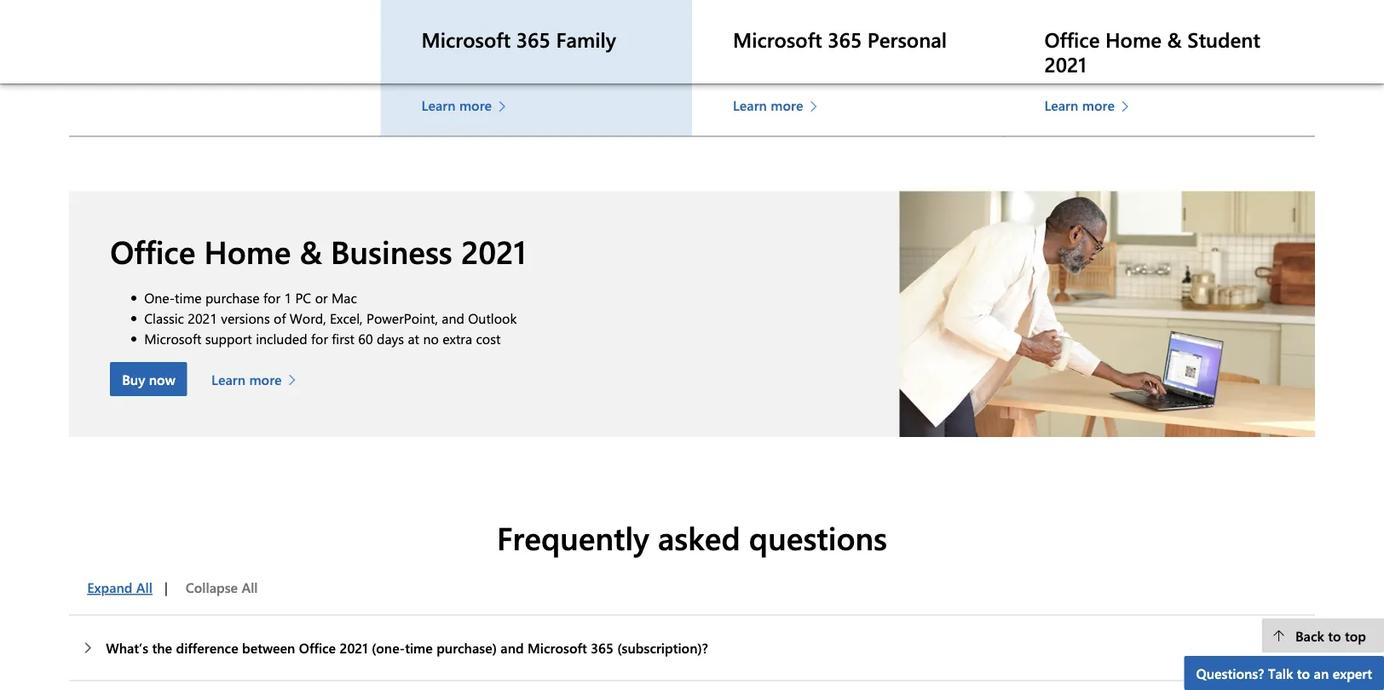 Task type: vqa. For each thing, say whether or not it's contained in the screenshot.
Professional-
no



Task type: describe. For each thing, give the bounding box(es) containing it.
microsoft 365 personal
[[733, 26, 947, 53]]

frequently asked questions
[[497, 516, 887, 559]]

& for business
[[300, 230, 322, 272]]

the
[[152, 639, 172, 657]]

microsoft inside dropdown button
[[528, 639, 587, 657]]

learn more link down included image
[[733, 95, 826, 115]]

more down office home & student 2021
[[1082, 96, 1115, 114]]

365 for family
[[516, 26, 550, 53]]

included image
[[733, 13, 771, 55]]

group containing expand all
[[69, 570, 270, 605]]

learn for learn more link underneath the included
[[211, 370, 246, 388]]

learn for learn more link below included image
[[733, 96, 767, 114]]

collapse all
[[186, 578, 258, 596]]

word,
[[290, 308, 326, 327]]

60
[[358, 329, 373, 347]]

learn for learn more link underneath included icon in the left of the page
[[422, 96, 456, 114]]

questions?
[[1196, 664, 1264, 682]]

2021 inside one-time purchase for 1 pc or mac classic 2021 versions of word, excel, powerpoint, and outlook microsoft support included for first 60 days at no extra cost
[[188, 308, 217, 327]]

versions
[[221, 308, 270, 327]]

cost
[[476, 329, 501, 347]]

365 for personal
[[828, 26, 862, 53]]

office inside what's the difference between office 2021 (one-time purchase) and microsoft 365 (subscription)? dropdown button
[[299, 639, 336, 657]]

one-time purchase for 1 pc or mac classic 2021 versions of word, excel, powerpoint, and outlook microsoft support included for first 60 days at no extra cost
[[144, 288, 517, 347]]

home for student
[[1105, 26, 1162, 53]]

expert
[[1333, 664, 1372, 682]]

back to top link
[[1262, 619, 1384, 653]]

what's the difference between office 2021 (one-time purchase) and microsoft 365 (subscription)?
[[106, 639, 708, 657]]

microsoft 365 family
[[422, 26, 616, 53]]

frequently
[[497, 516, 649, 559]]

office home & business 2021
[[110, 230, 526, 272]]

between
[[242, 639, 295, 657]]

what's
[[106, 639, 148, 657]]

to inside dropdown button
[[1297, 664, 1310, 682]]

expand all button
[[69, 570, 164, 605]]

buy now link
[[110, 362, 187, 396]]

(one-
[[372, 639, 405, 657]]

expand
[[87, 578, 133, 596]]

no
[[423, 329, 439, 347]]

all for collapse all
[[242, 578, 258, 596]]

more down the included
[[249, 370, 282, 388]]

learn for learn more link below office home & student 2021
[[1044, 96, 1078, 114]]

at
[[408, 329, 419, 347]]

support
[[205, 329, 252, 347]]

outlook
[[468, 308, 517, 327]]

now
[[149, 370, 175, 388]]

2021 inside office home & student 2021
[[1044, 50, 1087, 77]]

mac
[[332, 288, 357, 306]]

questions
[[749, 516, 887, 559]]

family
[[556, 26, 616, 53]]

one-
[[144, 288, 175, 306]]

1
[[284, 288, 292, 306]]

top
[[1345, 626, 1366, 645]]

personal
[[868, 26, 947, 53]]



Task type: locate. For each thing, give the bounding box(es) containing it.
powerpoint,
[[366, 308, 438, 327]]

microsoft inside one-time purchase for 1 pc or mac classic 2021 versions of word, excel, powerpoint, and outlook microsoft support included for first 60 days at no extra cost
[[144, 329, 201, 347]]

0 vertical spatial time
[[175, 288, 202, 306]]

microsoft
[[422, 26, 511, 53], [733, 26, 822, 53], [144, 329, 201, 347], [528, 639, 587, 657]]

1 vertical spatial home
[[204, 230, 291, 272]]

365 left family
[[516, 26, 550, 53]]

questions? talk to an expert
[[1196, 664, 1372, 682]]

to left "an"
[[1297, 664, 1310, 682]]

group
[[69, 570, 270, 605]]

days
[[377, 329, 404, 347]]

0 vertical spatial home
[[1105, 26, 1162, 53]]

classic
[[144, 308, 184, 327]]

|
[[164, 578, 168, 596]]

a person uses microsoft teams on a surface device. image
[[900, 191, 1315, 437]]

back to top
[[1296, 626, 1366, 645]]

0 horizontal spatial time
[[175, 288, 202, 306]]

365 left the personal
[[828, 26, 862, 53]]

office for office home & student 2021
[[1044, 26, 1100, 53]]

included
[[256, 329, 307, 347]]

an
[[1314, 664, 1329, 682]]

365
[[516, 26, 550, 53], [828, 26, 862, 53], [591, 639, 614, 657]]

all inside "button"
[[242, 578, 258, 596]]

time inside one-time purchase for 1 pc or mac classic 2021 versions of word, excel, powerpoint, and outlook microsoft support included for first 60 days at no extra cost
[[175, 288, 202, 306]]

0 horizontal spatial for
[[263, 288, 280, 306]]

0 vertical spatial office
[[1044, 26, 1100, 53]]

learn more link down the included
[[211, 362, 305, 396]]

2 horizontal spatial office
[[1044, 26, 1100, 53]]

time inside dropdown button
[[405, 639, 433, 657]]

for left 1
[[263, 288, 280, 306]]

asked
[[658, 516, 740, 559]]

more
[[459, 96, 492, 114], [771, 96, 803, 114], [1082, 96, 1115, 114], [249, 370, 282, 388]]

excel,
[[330, 308, 363, 327]]

collapse all button
[[168, 570, 270, 605]]

2 vertical spatial office
[[299, 639, 336, 657]]

learn more link down office home & student 2021
[[1044, 95, 1138, 115]]

0 vertical spatial for
[[263, 288, 280, 306]]

student
[[1188, 26, 1261, 53]]

0 horizontal spatial &
[[300, 230, 322, 272]]

and
[[442, 308, 464, 327], [501, 639, 524, 657]]

for down 'word,'
[[311, 329, 328, 347]]

1 horizontal spatial office
[[299, 639, 336, 657]]

first
[[332, 329, 355, 347]]

1 vertical spatial &
[[300, 230, 322, 272]]

time up classic
[[175, 288, 202, 306]]

1 vertical spatial time
[[405, 639, 433, 657]]

365 inside dropdown button
[[591, 639, 614, 657]]

buy now
[[122, 370, 175, 388]]

1 horizontal spatial and
[[501, 639, 524, 657]]

learn more
[[422, 96, 492, 114], [733, 96, 803, 114], [1044, 96, 1115, 114], [211, 370, 282, 388]]

and inside what's the difference between office 2021 (one-time purchase) and microsoft 365 (subscription)? dropdown button
[[501, 639, 524, 657]]

all for expand all
[[136, 578, 153, 596]]

1 horizontal spatial 365
[[591, 639, 614, 657]]

home for business
[[204, 230, 291, 272]]

and right purchase)
[[501, 639, 524, 657]]

pc
[[295, 288, 311, 306]]

purchase
[[205, 288, 260, 306]]

0 vertical spatial &
[[1167, 26, 1182, 53]]

& inside office home & student 2021
[[1167, 26, 1182, 53]]

& for student
[[1167, 26, 1182, 53]]

2 horizontal spatial 365
[[828, 26, 862, 53]]

home inside office home & student 2021
[[1105, 26, 1162, 53]]

all right collapse
[[242, 578, 258, 596]]

collapse
[[186, 578, 238, 596]]

0 horizontal spatial home
[[204, 230, 291, 272]]

1 horizontal spatial home
[[1105, 26, 1162, 53]]

business
[[331, 230, 452, 272]]

buy
[[122, 370, 145, 388]]

1 horizontal spatial to
[[1328, 626, 1341, 645]]

more down microsoft 365 personal on the right top of the page
[[771, 96, 803, 114]]

expand all
[[87, 578, 153, 596]]

back
[[1296, 626, 1324, 645]]

2021 inside dropdown button
[[340, 639, 368, 657]]

office inside office home & student 2021
[[1044, 26, 1100, 53]]

more down microsoft 365 family
[[459, 96, 492, 114]]

1 vertical spatial and
[[501, 639, 524, 657]]

0 horizontal spatial to
[[1297, 664, 1310, 682]]

0 horizontal spatial office
[[110, 230, 196, 272]]

all left |
[[136, 578, 153, 596]]

& up "pc"
[[300, 230, 322, 272]]

365 left the "(subscription)?"
[[591, 639, 614, 657]]

questions? talk to an expert button
[[1184, 656, 1384, 690]]

0 vertical spatial to
[[1328, 626, 1341, 645]]

1 vertical spatial to
[[1297, 664, 1310, 682]]

learn more link down included icon in the left of the page
[[422, 95, 515, 115]]

time left purchase)
[[405, 639, 433, 657]]

purchase)
[[437, 639, 497, 657]]

0 horizontal spatial all
[[136, 578, 153, 596]]

and inside one-time purchase for 1 pc or mac classic 2021 versions of word, excel, powerpoint, and outlook microsoft support included for first 60 days at no extra cost
[[442, 308, 464, 327]]

office
[[1044, 26, 1100, 53], [110, 230, 196, 272], [299, 639, 336, 657]]

0 horizontal spatial 365
[[516, 26, 550, 53]]

0 vertical spatial and
[[442, 308, 464, 327]]

talk
[[1268, 664, 1293, 682]]

office home & student 2021
[[1044, 26, 1261, 77]]

1 horizontal spatial &
[[1167, 26, 1182, 53]]

1 all from the left
[[136, 578, 153, 596]]

2 all from the left
[[242, 578, 258, 596]]

0 horizontal spatial and
[[442, 308, 464, 327]]

and up 'extra' on the left of page
[[442, 308, 464, 327]]

extra
[[443, 329, 472, 347]]

all
[[136, 578, 153, 596], [242, 578, 258, 596]]

1 vertical spatial office
[[110, 230, 196, 272]]

(subscription)?
[[617, 639, 708, 657]]

1 vertical spatial for
[[311, 329, 328, 347]]

& left student at right top
[[1167, 26, 1182, 53]]

included image
[[422, 13, 459, 55]]

all inside button
[[136, 578, 153, 596]]

2021
[[1044, 50, 1087, 77], [461, 230, 526, 272], [188, 308, 217, 327], [340, 639, 368, 657]]

home
[[1105, 26, 1162, 53], [204, 230, 291, 272]]

or
[[315, 288, 328, 306]]

learn more link
[[422, 95, 515, 115], [733, 95, 826, 115], [1044, 95, 1138, 115], [211, 362, 305, 396]]

difference
[[176, 639, 238, 657]]

learn
[[422, 96, 456, 114], [733, 96, 767, 114], [1044, 96, 1078, 114], [211, 370, 246, 388]]

to
[[1328, 626, 1341, 645], [1297, 664, 1310, 682]]

&
[[1167, 26, 1182, 53], [300, 230, 322, 272]]

of
[[274, 308, 286, 327]]

1 horizontal spatial time
[[405, 639, 433, 657]]

office for office home & business 2021
[[110, 230, 196, 272]]

for
[[263, 288, 280, 306], [311, 329, 328, 347]]

what's the difference between office 2021 (one-time purchase) and microsoft 365 (subscription)? button
[[69, 616, 1315, 680]]

1 horizontal spatial for
[[311, 329, 328, 347]]

1 horizontal spatial all
[[242, 578, 258, 596]]

time
[[175, 288, 202, 306], [405, 639, 433, 657]]

to left top
[[1328, 626, 1341, 645]]



